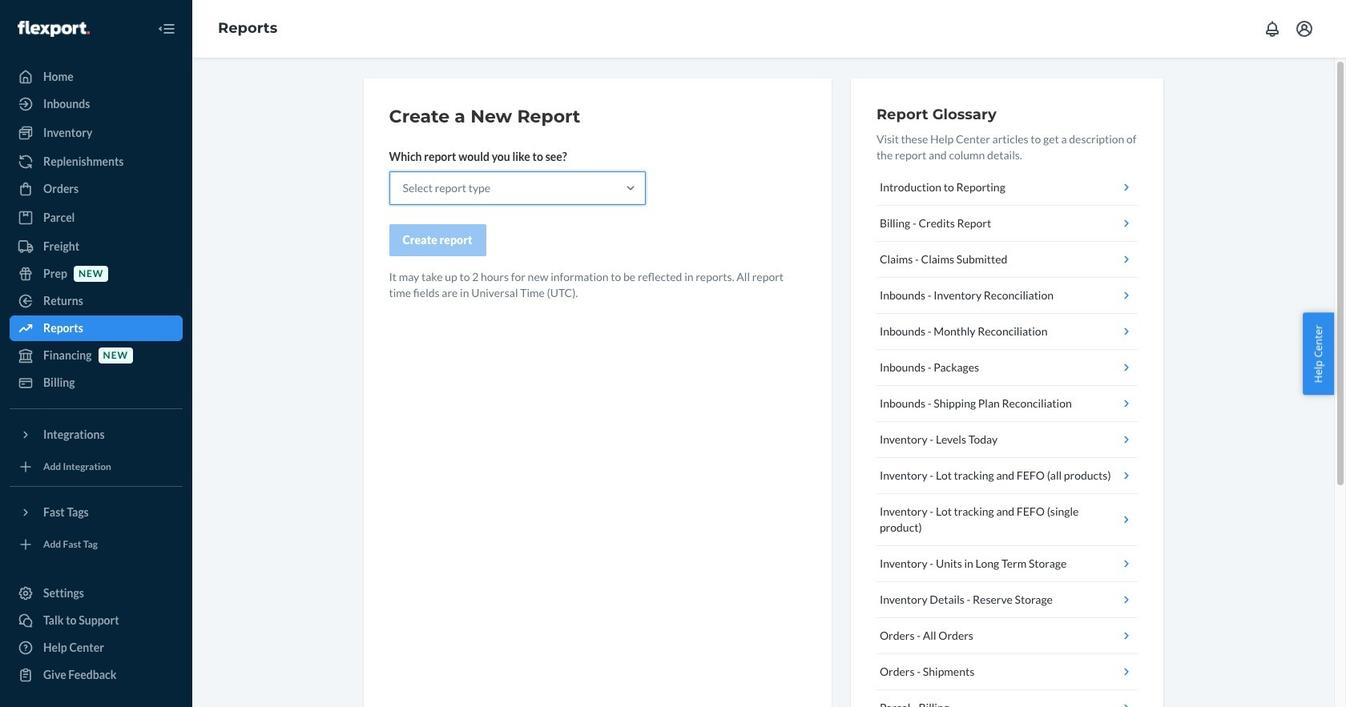 Task type: locate. For each thing, give the bounding box(es) containing it.
close navigation image
[[157, 19, 176, 38]]

open account menu image
[[1295, 19, 1314, 38]]

flexport logo image
[[18, 21, 90, 37]]

open notifications image
[[1263, 19, 1282, 38]]



Task type: vqa. For each thing, say whether or not it's contained in the screenshot.
COST
no



